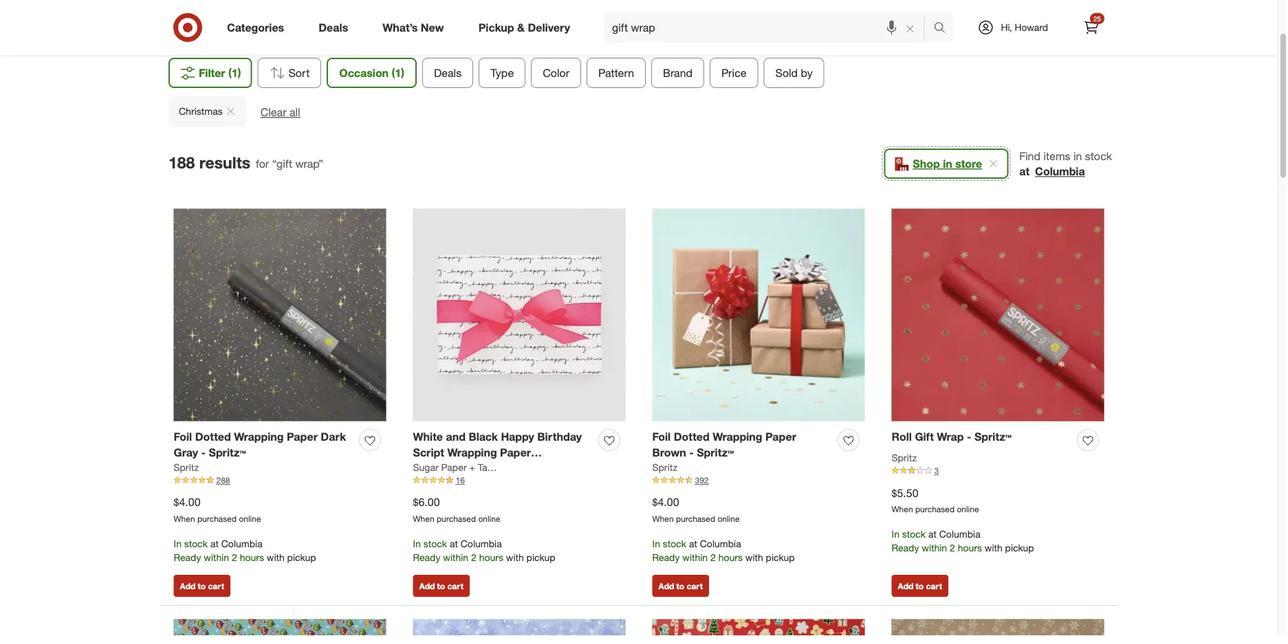 Task type: locate. For each thing, give the bounding box(es) containing it.
deals down new
[[434, 66, 462, 80]]

snowflakes roll wrap - spritz™ image
[[892, 619, 1104, 636], [892, 619, 1104, 636]]

foil inside foil dotted wrapping paper brown - spritz™
[[652, 430, 671, 444]]

1 horizontal spatial deals
[[434, 66, 462, 80]]

spritz link down roll on the right bottom of page
[[892, 451, 917, 465]]

within for white and black happy birthday script wrapping paper white/black - sugar paper™ + target
[[443, 551, 468, 563]]

in left store in the top of the page
[[943, 157, 952, 170]]

purchased
[[915, 504, 955, 515], [197, 514, 237, 524], [437, 514, 476, 524], [676, 514, 715, 524]]

2 for roll gift wrap - spritz™
[[950, 542, 955, 554]]

2 horizontal spatial spritz link
[[892, 451, 917, 465]]

cart for wrapping
[[447, 581, 463, 591]]

add
[[180, 581, 195, 591], [419, 581, 435, 591], [658, 581, 674, 591], [898, 581, 913, 591]]

spritz link down brown
[[652, 461, 678, 474]]

purchased inside $6.00 when purchased online
[[437, 514, 476, 524]]

target inside sugar paper + target link
[[478, 461, 504, 473]]

1 add from the left
[[180, 581, 195, 591]]

0 horizontal spatial target
[[413, 477, 446, 491]]

pickup & delivery link
[[467, 12, 587, 43]]

add to cart button
[[174, 575, 230, 597], [413, 575, 470, 597], [652, 575, 709, 597], [892, 575, 948, 597]]

white/black
[[413, 462, 476, 475]]

pickup for white and black happy birthday script wrapping paper white/black - sugar paper™ + target
[[527, 551, 555, 563]]

search button
[[927, 12, 960, 45]]

wrapping for -
[[234, 430, 284, 444]]

deals inside button
[[434, 66, 462, 80]]

1 horizontal spatial (1)
[[392, 66, 404, 80]]

online down '288' link at left bottom
[[239, 514, 261, 524]]

(1)
[[228, 66, 241, 80], [392, 66, 404, 80]]

4 add to cart from the left
[[898, 581, 942, 591]]

foil up "gray" at the bottom left of page
[[174, 430, 192, 444]]

dotted for spritz™
[[674, 430, 710, 444]]

25
[[1093, 14, 1101, 23]]

wrapping
[[234, 430, 284, 444], [713, 430, 762, 444], [447, 446, 497, 459]]

1 foil from the left
[[174, 430, 192, 444]]

&
[[517, 21, 525, 34]]

$4.00
[[174, 495, 200, 509], [652, 495, 679, 509]]

purchased for foil dotted wrapping paper dark gray - spritz™
[[197, 514, 237, 524]]

- right brown
[[689, 446, 694, 459]]

hours for foil dotted wrapping paper dark gray - spritz™
[[240, 551, 264, 563]]

columbia down '392'
[[700, 538, 741, 550]]

1 horizontal spatial spritz™
[[697, 446, 734, 459]]

at down 288
[[210, 538, 219, 550]]

spritz link for foil dotted wrapping paper brown - spritz™
[[652, 461, 678, 474]]

at down $6.00 when purchased online
[[450, 538, 458, 550]]

2 foil from the left
[[652, 430, 671, 444]]

1 horizontal spatial sugar
[[487, 462, 518, 475]]

2 $4.00 from the left
[[652, 495, 679, 509]]

foil for foil dotted wrapping paper brown - spritz™
[[652, 430, 671, 444]]

1 horizontal spatial dotted
[[674, 430, 710, 444]]

within
[[922, 542, 947, 554], [204, 551, 229, 563], [443, 551, 468, 563], [682, 551, 708, 563]]

with for foil dotted wrapping paper dark gray - spritz™
[[267, 551, 285, 563]]

when for foil dotted wrapping paper brown - spritz™
[[652, 514, 674, 524]]

in stock at  columbia ready within 2 hours with pickup for foil dotted wrapping paper dark gray - spritz™
[[174, 538, 316, 563]]

purchased inside $5.50 when purchased online
[[915, 504, 955, 515]]

price
[[721, 66, 747, 80]]

sponsored
[[1011, 33, 1052, 43]]

in for roll gift wrap - spritz™
[[892, 528, 899, 540]]

sugar inside the white and black happy birthday script wrapping paper white/black - sugar paper™ + target
[[487, 462, 518, 475]]

online down 392 link
[[718, 514, 740, 524]]

sold by button
[[764, 58, 824, 88]]

hi, howard
[[1001, 21, 1048, 33]]

shop
[[913, 157, 940, 170]]

0 horizontal spatial deals
[[319, 21, 348, 34]]

in stock at  columbia ready within 2 hours with pickup
[[892, 528, 1034, 554], [174, 538, 316, 563], [413, 538, 555, 563], [652, 538, 795, 563]]

1 $4.00 when purchased online from the left
[[174, 495, 261, 524]]

advertisement region
[[226, 0, 1052, 32]]

script
[[413, 446, 444, 459]]

2 horizontal spatial spritz
[[892, 452, 917, 464]]

spritz™ inside foil dotted wrapping paper dark gray - spritz™
[[209, 446, 246, 459]]

0 horizontal spatial in
[[943, 157, 952, 170]]

add for -
[[658, 581, 674, 591]]

online down 3 link
[[957, 504, 979, 515]]

2 add from the left
[[419, 581, 435, 591]]

purchased down $6.00
[[437, 514, 476, 524]]

snowman roll gift wrap - spritz™ image
[[652, 619, 865, 636], [652, 619, 865, 636]]

1 horizontal spatial +
[[562, 462, 568, 475]]

white and black happy birthday script wrapping paper white/black - sugar paper™ + target image
[[413, 209, 625, 421], [413, 209, 625, 421]]

16
[[456, 475, 465, 485]]

$5.50
[[892, 486, 918, 499]]

- right 16
[[479, 462, 484, 475]]

2 cart from the left
[[447, 581, 463, 591]]

1 vertical spatial deals
[[434, 66, 462, 80]]

within for roll gift wrap - spritz™
[[922, 542, 947, 554]]

0 horizontal spatial dotted
[[195, 430, 231, 444]]

1 cart from the left
[[208, 581, 224, 591]]

for
[[256, 157, 269, 170]]

ready
[[892, 542, 919, 554], [174, 551, 201, 563], [413, 551, 440, 563], [652, 551, 680, 563]]

$5.50 when purchased online
[[892, 486, 979, 515]]

online for birthday
[[478, 514, 500, 524]]

brand button
[[651, 58, 704, 88]]

in stock at  columbia ready within 2 hours with pickup for white and black happy birthday script wrapping paper white/black - sugar paper™ + target
[[413, 538, 555, 563]]

foil dotted wrapping paper dark gray - spritz™ image
[[174, 209, 386, 421], [174, 209, 386, 421]]

christmas button
[[168, 96, 247, 127]]

3 add from the left
[[658, 581, 674, 591]]

in
[[1074, 149, 1082, 163], [943, 157, 952, 170]]

3 to from the left
[[676, 581, 684, 591]]

cart for -
[[208, 581, 224, 591]]

dotted up brown
[[674, 430, 710, 444]]

sugar
[[413, 461, 438, 473], [487, 462, 518, 475]]

dotted inside foil dotted wrapping paper dark gray - spritz™
[[195, 430, 231, 444]]

foil up brown
[[652, 430, 671, 444]]

purchased for roll gift wrap - spritz™
[[915, 504, 955, 515]]

target
[[478, 461, 504, 473], [413, 477, 446, 491]]

when
[[892, 504, 913, 515], [174, 514, 195, 524], [413, 514, 434, 524], [652, 514, 674, 524]]

stock inside find items in stock at columbia
[[1085, 149, 1112, 163]]

paper down 'happy'
[[500, 446, 531, 459]]

type button
[[479, 58, 526, 88]]

to
[[198, 581, 206, 591], [437, 581, 445, 591], [676, 581, 684, 591], [916, 581, 924, 591]]

1 $4.00 from the left
[[174, 495, 200, 509]]

2 dotted from the left
[[674, 430, 710, 444]]

online for spritz™
[[957, 504, 979, 515]]

columbia down items
[[1035, 165, 1085, 178]]

add for script
[[419, 581, 435, 591]]

(1) right filter
[[228, 66, 241, 80]]

+
[[469, 461, 475, 473], [562, 462, 568, 475]]

deals up the occasion at the top left of page
[[319, 21, 348, 34]]

purchased down 288
[[197, 514, 237, 524]]

$4.00 down "gray" at the bottom left of page
[[174, 495, 200, 509]]

(1) inside button
[[228, 66, 241, 80]]

spritz for roll gift wrap - spritz™
[[892, 452, 917, 464]]

wrapping for spritz™
[[713, 430, 762, 444]]

- inside the white and black happy birthday script wrapping paper white/black - sugar paper™ + target
[[479, 462, 484, 475]]

in right items
[[1074, 149, 1082, 163]]

0 horizontal spatial spritz
[[174, 461, 199, 473]]

2 horizontal spatial wrapping
[[713, 430, 762, 444]]

0 horizontal spatial wrapping
[[234, 430, 284, 444]]

cart
[[208, 581, 224, 591], [447, 581, 463, 591], [687, 581, 703, 591], [926, 581, 942, 591]]

columbia down $5.50 when purchased online
[[939, 528, 980, 540]]

188
[[168, 153, 195, 172]]

- right "gray" at the bottom left of page
[[201, 446, 206, 459]]

0 horizontal spatial spritz link
[[174, 461, 199, 474]]

columbia for foil dotted wrapping paper dark gray - spritz™
[[221, 538, 262, 550]]

online inside $5.50 when purchased online
[[957, 504, 979, 515]]

1 horizontal spatial $4.00 when purchased online
[[652, 495, 740, 524]]

when down "gray" at the bottom left of page
[[174, 514, 195, 524]]

1 horizontal spatial wrapping
[[447, 446, 497, 459]]

hours for roll gift wrap - spritz™
[[958, 542, 982, 554]]

pickup
[[1005, 542, 1034, 554], [287, 551, 316, 563], [527, 551, 555, 563], [766, 551, 795, 563]]

purchased down '392'
[[676, 514, 715, 524]]

wrapping up 392 link
[[713, 430, 762, 444]]

3 cart from the left
[[687, 581, 703, 591]]

when inside $5.50 when purchased online
[[892, 504, 913, 515]]

spritz link down "gray" at the bottom left of page
[[174, 461, 199, 474]]

- inside foil dotted wrapping paper dark gray - spritz™
[[201, 446, 206, 459]]

wrapping inside foil dotted wrapping paper dark gray - spritz™
[[234, 430, 284, 444]]

- right wrap
[[967, 430, 971, 444]]

when down $5.50
[[892, 504, 913, 515]]

2 to from the left
[[437, 581, 445, 591]]

target up 16 link
[[478, 461, 504, 473]]

add to cart for script
[[419, 581, 463, 591]]

type
[[490, 66, 514, 80]]

all
[[290, 106, 300, 119]]

-
[[967, 430, 971, 444], [201, 446, 206, 459], [689, 446, 694, 459], [479, 462, 484, 475]]

vanessa brantley-newton 25 sq ft snowflakes christmas gift wrap blue - wondershop™ image
[[413, 619, 625, 636], [413, 619, 625, 636]]

sugar down script
[[413, 461, 438, 473]]

0 horizontal spatial foil
[[174, 430, 192, 444]]

purchased down $5.50
[[915, 504, 955, 515]]

dotted up "gray" at the bottom left of page
[[195, 430, 231, 444]]

2
[[950, 542, 955, 554], [232, 551, 237, 563], [471, 551, 476, 563], [710, 551, 716, 563]]

4 cart from the left
[[926, 581, 942, 591]]

wrapping inside foil dotted wrapping paper brown - spritz™
[[713, 430, 762, 444]]

paper left dark on the bottom left of the page
[[287, 430, 318, 444]]

0 horizontal spatial spritz™
[[209, 446, 246, 459]]

with
[[985, 542, 1003, 554], [267, 551, 285, 563], [506, 551, 524, 563], [745, 551, 763, 563]]

0 horizontal spatial (1)
[[228, 66, 241, 80]]

add to cart for -
[[658, 581, 703, 591]]

at down $5.50 when purchased online
[[928, 528, 937, 540]]

$4.00 down brown
[[652, 495, 679, 509]]

paper inside sugar paper + target link
[[441, 461, 467, 473]]

paper
[[287, 430, 318, 444], [765, 430, 796, 444], [500, 446, 531, 459], [441, 461, 467, 473]]

wrapping up '288' link at left bottom
[[234, 430, 284, 444]]

2 (1) from the left
[[392, 66, 404, 80]]

spritz down brown
[[652, 461, 678, 473]]

columbia inside find items in stock at columbia
[[1035, 165, 1085, 178]]

deals
[[319, 21, 348, 34], [434, 66, 462, 80]]

1 horizontal spatial $4.00
[[652, 495, 679, 509]]

(1) for filter (1)
[[228, 66, 241, 80]]

"gift
[[272, 157, 292, 170]]

shop in store
[[913, 157, 982, 170]]

stock for foil dotted wrapping paper brown - spritz™
[[663, 538, 686, 550]]

1 dotted from the left
[[195, 430, 231, 444]]

online
[[957, 504, 979, 515], [239, 514, 261, 524], [478, 514, 500, 524], [718, 514, 740, 524]]

1 (1) from the left
[[228, 66, 241, 80]]

3
[[934, 466, 939, 476]]

when inside $6.00 when purchased online
[[413, 514, 434, 524]]

roll gift wrap - spritz™ image
[[892, 209, 1104, 421], [892, 209, 1104, 421]]

1 vertical spatial target
[[413, 477, 446, 491]]

0 horizontal spatial $4.00 when purchased online
[[174, 495, 261, 524]]

+ inside the white and black happy birthday script wrapping paper white/black - sugar paper™ + target
[[562, 462, 568, 475]]

1 horizontal spatial spritz link
[[652, 461, 678, 474]]

when down brown
[[652, 514, 674, 524]]

$4.00 for foil dotted wrapping paper dark gray - spritz™
[[174, 495, 200, 509]]

pattern
[[598, 66, 634, 80]]

hours for foil dotted wrapping paper brown - spritz™
[[718, 551, 743, 563]]

spritz™ up 288
[[209, 446, 246, 459]]

target up $6.00
[[413, 477, 446, 491]]

spritz™ up 3 link
[[974, 430, 1012, 444]]

spritz link for roll gift wrap - spritz™
[[892, 451, 917, 465]]

paper up 16
[[441, 461, 467, 473]]

when down $6.00
[[413, 514, 434, 524]]

columbia down 288
[[221, 538, 262, 550]]

online down 16 link
[[478, 514, 500, 524]]

3 add to cart button from the left
[[652, 575, 709, 597]]

with for roll gift wrap - spritz™
[[985, 542, 1003, 554]]

0 horizontal spatial $4.00
[[174, 495, 200, 509]]

1 horizontal spatial foil
[[652, 430, 671, 444]]

spritz down "gray" at the bottom left of page
[[174, 461, 199, 473]]

online for dark
[[239, 514, 261, 524]]

0 vertical spatial deals
[[319, 21, 348, 34]]

columbia down $6.00 when purchased online
[[461, 538, 502, 550]]

at for foil dotted wrapping paper brown - spritz™
[[689, 538, 697, 550]]

2 add to cart button from the left
[[413, 575, 470, 597]]

392 link
[[652, 474, 865, 487]]

sold by
[[775, 66, 813, 80]]

paper inside foil dotted wrapping paper dark gray - spritz™
[[287, 430, 318, 444]]

in inside button
[[943, 157, 952, 170]]

add to cart
[[180, 581, 224, 591], [419, 581, 463, 591], [658, 581, 703, 591], [898, 581, 942, 591]]

wrapping down 'black'
[[447, 446, 497, 459]]

(1) right the occasion at the top left of page
[[392, 66, 404, 80]]

spritz™ up '392'
[[697, 446, 734, 459]]

gray
[[174, 446, 198, 459]]

1 horizontal spatial spritz
[[652, 461, 678, 473]]

1 to from the left
[[198, 581, 206, 591]]

sugar down 'happy'
[[487, 462, 518, 475]]

What can we help you find? suggestions appear below search field
[[604, 12, 937, 43]]

columbia for white and black happy birthday script wrapping paper white/black - sugar paper™ + target
[[461, 538, 502, 550]]

- inside foil dotted wrapping paper brown - spritz™
[[689, 446, 694, 459]]

1 add to cart from the left
[[180, 581, 224, 591]]

in
[[892, 528, 899, 540], [174, 538, 182, 550], [413, 538, 421, 550], [652, 538, 660, 550]]

spritz link for foil dotted wrapping paper dark gray - spritz™
[[174, 461, 199, 474]]

filter
[[199, 66, 225, 80]]

2 $4.00 when purchased online from the left
[[652, 495, 740, 524]]

delivery
[[528, 21, 570, 34]]

gift
[[915, 430, 934, 444]]

0 vertical spatial target
[[478, 461, 504, 473]]

at down find
[[1019, 165, 1030, 178]]

at down '392'
[[689, 538, 697, 550]]

1 add to cart button from the left
[[174, 575, 230, 597]]

columbia
[[1035, 165, 1085, 178], [939, 528, 980, 540], [221, 538, 262, 550], [461, 538, 502, 550], [700, 538, 741, 550]]

dotted inside foil dotted wrapping paper brown - spritz™
[[674, 430, 710, 444]]

4 add from the left
[[898, 581, 913, 591]]

paper up 392 link
[[765, 430, 796, 444]]

dia pacheco 25 sq ft ornaments christmas gift wrap blue - wondershop™ image
[[174, 619, 386, 636], [174, 619, 386, 636]]

2 add to cart from the left
[[419, 581, 463, 591]]

spritz for foil dotted wrapping paper dark gray - spritz™
[[174, 461, 199, 473]]

$4.00 when purchased online down '392'
[[652, 495, 740, 524]]

spritz down roll on the right bottom of page
[[892, 452, 917, 464]]

1 horizontal spatial in
[[1074, 149, 1082, 163]]

add for gray
[[180, 581, 195, 591]]

1 horizontal spatial target
[[478, 461, 504, 473]]

3 add to cart from the left
[[658, 581, 703, 591]]

paper inside the white and black happy birthday script wrapping paper white/black - sugar paper™ + target
[[500, 446, 531, 459]]

$4.00 when purchased online down 288
[[174, 495, 261, 524]]

online inside $6.00 when purchased online
[[478, 514, 500, 524]]

purchased for foil dotted wrapping paper brown - spritz™
[[676, 514, 715, 524]]

spritz
[[892, 452, 917, 464], [174, 461, 199, 473], [652, 461, 678, 473]]

foil inside foil dotted wrapping paper dark gray - spritz™
[[174, 430, 192, 444]]

sort
[[288, 66, 310, 80]]

at for white and black happy birthday script wrapping paper white/black - sugar paper™ + target
[[450, 538, 458, 550]]

foil dotted wrapping paper brown - spritz™ image
[[652, 209, 865, 421], [652, 209, 865, 421]]



Task type: describe. For each thing, give the bounding box(es) containing it.
(1) for occasion (1)
[[392, 66, 404, 80]]

deals for deals button at top left
[[434, 66, 462, 80]]

ready for foil dotted wrapping paper brown - spritz™
[[652, 551, 680, 563]]

2 horizontal spatial spritz™
[[974, 430, 1012, 444]]

in for foil dotted wrapping paper dark gray - spritz™
[[174, 538, 182, 550]]

roll
[[892, 430, 912, 444]]

with for white and black happy birthday script wrapping paper white/black - sugar paper™ + target
[[506, 551, 524, 563]]

cart for spritz™
[[687, 581, 703, 591]]

occasion
[[339, 66, 389, 80]]

foil dotted wrapping paper dark gray - spritz™
[[174, 430, 346, 459]]

white and black happy birthday script wrapping paper white/black - sugar paper™ + target link
[[413, 429, 593, 491]]

25 link
[[1076, 12, 1107, 43]]

pattern button
[[587, 58, 646, 88]]

$4.00 for foil dotted wrapping paper brown - spritz™
[[652, 495, 679, 509]]

2 for foil dotted wrapping paper dark gray - spritz™
[[232, 551, 237, 563]]

columbia for foil dotted wrapping paper brown - spritz™
[[700, 538, 741, 550]]

stock for white and black happy birthday script wrapping paper white/black - sugar paper™ + target
[[423, 538, 447, 550]]

2 for foil dotted wrapping paper brown - spritz™
[[710, 551, 716, 563]]

items
[[1044, 149, 1070, 163]]

pickup for foil dotted wrapping paper dark gray - spritz™
[[287, 551, 316, 563]]

what's new
[[383, 21, 444, 34]]

brand
[[663, 66, 693, 80]]

online for brown
[[718, 514, 740, 524]]

roll gift wrap - spritz™ link
[[892, 429, 1012, 445]]

price button
[[710, 58, 758, 88]]

categories
[[227, 21, 284, 34]]

to for -
[[676, 581, 684, 591]]

pickup
[[478, 21, 514, 34]]

to for script
[[437, 581, 445, 591]]

4 to from the left
[[916, 581, 924, 591]]

clear all button
[[260, 105, 300, 120]]

filter (1) button
[[168, 58, 252, 88]]

dark
[[321, 430, 346, 444]]

and
[[446, 430, 466, 444]]

at inside find items in stock at columbia
[[1019, 165, 1030, 178]]

what's new link
[[371, 12, 461, 43]]

$4.00 when purchased online for spritz™
[[652, 495, 740, 524]]

foil for foil dotted wrapping paper dark gray - spritz™
[[174, 430, 192, 444]]

columbia for roll gift wrap - spritz™
[[939, 528, 980, 540]]

results
[[199, 153, 250, 172]]

ready for foil dotted wrapping paper dark gray - spritz™
[[174, 551, 201, 563]]

16 link
[[413, 474, 625, 487]]

deals button
[[422, 58, 473, 88]]

sugar paper + target
[[413, 461, 504, 473]]

hi,
[[1001, 21, 1012, 33]]

deals for deals link
[[319, 21, 348, 34]]

deals link
[[307, 12, 365, 43]]

add to cart button for gray
[[174, 575, 230, 597]]

paper inside foil dotted wrapping paper brown - spritz™
[[765, 430, 796, 444]]

3 link
[[892, 465, 1104, 477]]

stock for foil dotted wrapping paper dark gray - spritz™
[[184, 538, 208, 550]]

ready for roll gift wrap - spritz™
[[892, 542, 919, 554]]

shop in store button
[[884, 149, 1008, 179]]

brown
[[652, 446, 686, 459]]

find items in stock at columbia
[[1019, 149, 1112, 178]]

in stock at  columbia ready within 2 hours with pickup for roll gift wrap - spritz™
[[892, 528, 1034, 554]]

happy
[[501, 430, 534, 444]]

new
[[421, 21, 444, 34]]

to for gray
[[198, 581, 206, 591]]

howard
[[1015, 21, 1048, 33]]

columbia button
[[1035, 164, 1085, 179]]

in for foil dotted wrapping paper brown - spritz™
[[652, 538, 660, 550]]

pickup for roll gift wrap - spritz™
[[1005, 542, 1034, 554]]

clear
[[260, 106, 286, 119]]

at for roll gift wrap - spritz™
[[928, 528, 937, 540]]

add to cart button for -
[[652, 575, 709, 597]]

white and black happy birthday script wrapping paper white/black - sugar paper™ + target
[[413, 430, 582, 491]]

add to cart button for script
[[413, 575, 470, 597]]

288 link
[[174, 474, 386, 487]]

pickup for foil dotted wrapping paper brown - spritz™
[[766, 551, 795, 563]]

birthday
[[537, 430, 582, 444]]

spritz™ inside foil dotted wrapping paper brown - spritz™
[[697, 446, 734, 459]]

in for white and black happy birthday script wrapping paper white/black - sugar paper™ + target
[[413, 538, 421, 550]]

store
[[955, 157, 982, 170]]

sold
[[775, 66, 798, 80]]

4 add to cart button from the left
[[892, 575, 948, 597]]

2 for white and black happy birthday script wrapping paper white/black - sugar paper™ + target
[[471, 551, 476, 563]]

filter (1)
[[199, 66, 241, 80]]

by
[[801, 66, 813, 80]]

occasion (1)
[[339, 66, 404, 80]]

0 horizontal spatial +
[[469, 461, 475, 473]]

search
[[927, 22, 960, 35]]

color
[[543, 66, 569, 80]]

paper™
[[521, 462, 559, 475]]

$6.00 when purchased online
[[413, 495, 500, 524]]

spritz for foil dotted wrapping paper brown - spritz™
[[652, 461, 678, 473]]

with for foil dotted wrapping paper brown - spritz™
[[745, 551, 763, 563]]

hours for white and black happy birthday script wrapping paper white/black - sugar paper™ + target
[[479, 551, 503, 563]]

christmas
[[179, 105, 223, 117]]

white
[[413, 430, 443, 444]]

0 horizontal spatial sugar
[[413, 461, 438, 473]]

foil dotted wrapping paper brown - spritz™ link
[[652, 429, 832, 461]]

wrapping inside the white and black happy birthday script wrapping paper white/black - sugar paper™ + target
[[447, 446, 497, 459]]

when for roll gift wrap - spritz™
[[892, 504, 913, 515]]

188 results for "gift wrap"
[[168, 153, 323, 172]]

stock for roll gift wrap - spritz™
[[902, 528, 926, 540]]

sugar paper + target link
[[413, 461, 504, 474]]

roll gift wrap - spritz™
[[892, 430, 1012, 444]]

$6.00
[[413, 495, 440, 509]]

foil dotted wrapping paper dark gray - spritz™ link
[[174, 429, 354, 461]]

find
[[1019, 149, 1041, 163]]

black
[[469, 430, 498, 444]]

within for foil dotted wrapping paper dark gray - spritz™
[[204, 551, 229, 563]]

when for white and black happy birthday script wrapping paper white/black - sugar paper™ + target
[[413, 514, 434, 524]]

$4.00 when purchased online for -
[[174, 495, 261, 524]]

392
[[695, 475, 709, 485]]

wrap"
[[295, 157, 323, 170]]

foil dotted wrapping paper brown - spritz™
[[652, 430, 796, 459]]

purchased for white and black happy birthday script wrapping paper white/black - sugar paper™ + target
[[437, 514, 476, 524]]

in stock at  columbia ready within 2 hours with pickup for foil dotted wrapping paper brown - spritz™
[[652, 538, 795, 563]]

when for foil dotted wrapping paper dark gray - spritz™
[[174, 514, 195, 524]]

ready for white and black happy birthday script wrapping paper white/black - sugar paper™ + target
[[413, 551, 440, 563]]

dotted for -
[[195, 430, 231, 444]]

color button
[[531, 58, 581, 88]]

in inside find items in stock at columbia
[[1074, 149, 1082, 163]]

288
[[216, 475, 230, 485]]

wrap
[[937, 430, 964, 444]]

sort button
[[258, 58, 321, 88]]

clear all
[[260, 106, 300, 119]]

categories link
[[215, 12, 301, 43]]

target inside the white and black happy birthday script wrapping paper white/black - sugar paper™ + target
[[413, 477, 446, 491]]

what's
[[383, 21, 418, 34]]

pickup & delivery
[[478, 21, 570, 34]]

add to cart for gray
[[180, 581, 224, 591]]

at for foil dotted wrapping paper dark gray - spritz™
[[210, 538, 219, 550]]

within for foil dotted wrapping paper brown - spritz™
[[682, 551, 708, 563]]



Task type: vqa. For each thing, say whether or not it's contained in the screenshot.


